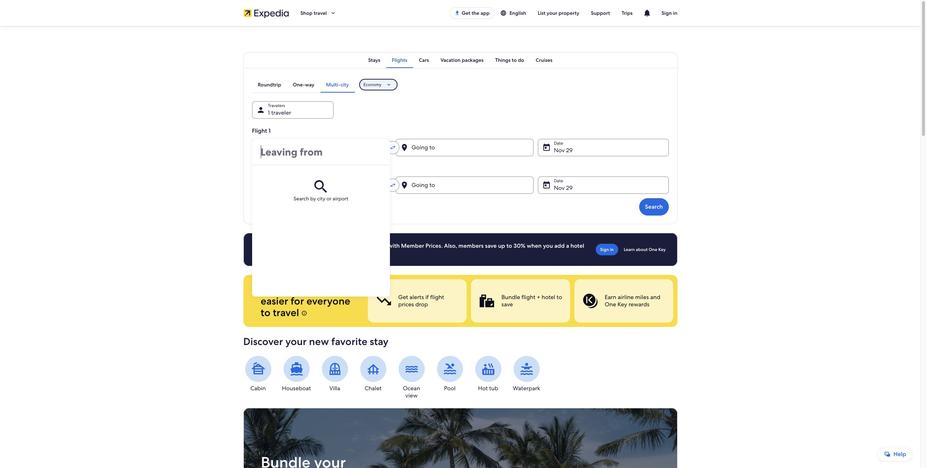 Task type: vqa. For each thing, say whether or not it's contained in the screenshot.
or
yes



Task type: locate. For each thing, give the bounding box(es) containing it.
1 vertical spatial key
[[618, 301, 627, 308]]

way
[[305, 81, 315, 88]]

0 vertical spatial in
[[673, 10, 678, 16]]

1 horizontal spatial your
[[547, 10, 558, 16]]

to
[[512, 57, 517, 63], [507, 242, 512, 250], [277, 249, 282, 257], [557, 294, 562, 301], [261, 306, 271, 319]]

1 horizontal spatial one
[[649, 247, 658, 253]]

travel left the xsmall icon
[[273, 306, 299, 319]]

2 swap origin and destination values image from the top
[[390, 182, 396, 189]]

1 29 from the top
[[566, 147, 573, 154]]

1 vertical spatial sign
[[600, 247, 609, 253]]

2 nov 29 button from the top
[[538, 177, 669, 194]]

swap origin and destination values image for 2
[[390, 182, 396, 189]]

29 for 2
[[566, 184, 573, 192]]

0 vertical spatial one
[[649, 247, 658, 253]]

0 horizontal spatial sign in
[[600, 247, 614, 253]]

flights link
[[386, 52, 413, 68]]

one right about on the bottom
[[649, 247, 658, 253]]

0 vertical spatial swap origin and destination values image
[[390, 144, 396, 151]]

city right the by
[[317, 195, 325, 202]]

1 horizontal spatial sign in
[[662, 10, 678, 16]]

or right 10%
[[303, 242, 308, 250]]

vacation
[[441, 57, 461, 63]]

1 vertical spatial your
[[286, 335, 307, 348]]

key inside earn airline miles and one key rewards
[[618, 301, 627, 308]]

1 vertical spatial search
[[645, 203, 663, 211]]

0 horizontal spatial a
[[284, 249, 287, 257]]

a right add
[[566, 242, 569, 250]]

search
[[294, 195, 309, 202], [645, 203, 663, 211]]

save left +
[[502, 301, 513, 308]]

0 horizontal spatial in
[[610, 247, 614, 253]]

add
[[555, 242, 565, 250]]

to right up
[[507, 242, 512, 250]]

1 vertical spatial hotel
[[542, 294, 555, 301]]

get for get alerts if flight prices drop
[[398, 294, 408, 301]]

or left the airport
[[327, 195, 332, 202]]

roundtrip link
[[252, 77, 287, 93]]

sign in inside "main content"
[[600, 247, 614, 253]]

1 horizontal spatial save
[[502, 301, 513, 308]]

2 flight from the top
[[252, 165, 267, 172]]

2 nov from the top
[[554, 184, 565, 192]]

sign in right communication center icon
[[662, 10, 678, 16]]

trips link
[[616, 7, 639, 20]]

1 nov 29 from the top
[[554, 147, 573, 154]]

travel inside expedia makes it easier for everyone to travel
[[273, 306, 299, 319]]

flight right if on the left of page
[[430, 294, 444, 301]]

sign in
[[662, 10, 678, 16], [600, 247, 614, 253]]

1 vertical spatial save
[[502, 301, 513, 308]]

shop travel button
[[295, 4, 342, 22]]

0 vertical spatial tab list
[[243, 52, 678, 68]]

sign inside sign in link
[[600, 247, 609, 253]]

1 swap origin and destination values image from the top
[[390, 144, 396, 151]]

1 flight from the top
[[252, 127, 267, 135]]

main content containing expedia makes it easier for everyone to travel
[[0, 26, 921, 468]]

2 29 from the top
[[566, 184, 573, 192]]

swap origin and destination values image
[[390, 144, 396, 151], [390, 182, 396, 189]]

in left learn
[[610, 247, 614, 253]]

0 horizontal spatial get
[[398, 294, 408, 301]]

1 vertical spatial 29
[[566, 184, 573, 192]]

your right list
[[547, 10, 558, 16]]

0 vertical spatial key
[[659, 247, 666, 253]]

get right download the app button icon
[[462, 10, 471, 16]]

search inside button
[[645, 203, 663, 211]]

stays
[[368, 57, 380, 63]]

support
[[591, 10, 610, 16]]

by
[[310, 195, 316, 202]]

houseboat
[[282, 385, 311, 392]]

prices.
[[426, 242, 443, 250]]

1 vertical spatial get
[[398, 294, 408, 301]]

0 horizontal spatial flight
[[288, 249, 302, 257]]

rewards
[[629, 301, 650, 308]]

flight
[[288, 249, 302, 257], [430, 294, 444, 301], [522, 294, 536, 301]]

hot tub
[[478, 385, 499, 392]]

0 vertical spatial 1
[[268, 109, 270, 117]]

support link
[[585, 7, 616, 20]]

1 horizontal spatial hotel
[[571, 242, 585, 250]]

or inside save 10% or more on over 100,000 hotels with member prices. also, members save up to 30% when you add a hotel to a flight
[[303, 242, 308, 250]]

a left 10%
[[284, 249, 287, 257]]

1 vertical spatial flight
[[252, 165, 267, 172]]

english
[[510, 10, 526, 16]]

1 vertical spatial travel
[[273, 306, 299, 319]]

1 vertical spatial or
[[303, 242, 308, 250]]

1 left traveler
[[268, 109, 270, 117]]

0 vertical spatial travel
[[314, 10, 327, 16]]

0 horizontal spatial hotel
[[542, 294, 555, 301]]

travel left "trailing" image
[[314, 10, 327, 16]]

tub
[[489, 385, 499, 392]]

cabin
[[251, 385, 266, 392]]

2
[[269, 165, 272, 172]]

0 vertical spatial nov 29 button
[[538, 139, 669, 156]]

city left economy
[[341, 81, 349, 88]]

houseboat button
[[282, 356, 311, 392]]

0 vertical spatial sign in
[[662, 10, 678, 16]]

tab list
[[243, 52, 678, 68], [252, 77, 355, 93]]

1
[[268, 109, 270, 117], [269, 127, 271, 135]]

1 vertical spatial tab list
[[252, 77, 355, 93]]

sign right communication center icon
[[662, 10, 672, 16]]

0 vertical spatial get
[[462, 10, 471, 16]]

0 vertical spatial nov
[[554, 147, 565, 154]]

in inside dropdown button
[[673, 10, 678, 16]]

1 vertical spatial nov 29
[[554, 184, 573, 192]]

things to do link
[[490, 52, 530, 68]]

1 vertical spatial city
[[317, 195, 325, 202]]

0 horizontal spatial sign
[[600, 247, 609, 253]]

earn airline miles and one key rewards
[[605, 294, 660, 308]]

to inside expedia makes it easier for everyone to travel
[[261, 306, 271, 319]]

flight inside get alerts if flight prices drop
[[430, 294, 444, 301]]

0 horizontal spatial your
[[286, 335, 307, 348]]

sign in left learn
[[600, 247, 614, 253]]

1 horizontal spatial city
[[341, 81, 349, 88]]

more
[[310, 242, 324, 250]]

0 horizontal spatial travel
[[273, 306, 299, 319]]

your for list
[[547, 10, 558, 16]]

in right communication center icon
[[673, 10, 678, 16]]

swap origin and destination values image for 1
[[390, 144, 396, 151]]

for
[[291, 295, 304, 308]]

key right about on the bottom
[[659, 247, 666, 253]]

get
[[462, 10, 471, 16], [398, 294, 408, 301]]

medium image
[[252, 204, 259, 210]]

1 vertical spatial in
[[610, 247, 614, 253]]

flight left +
[[522, 294, 536, 301]]

get left 'alerts'
[[398, 294, 408, 301]]

nov 29 button
[[538, 139, 669, 156], [538, 177, 669, 194]]

search for search
[[645, 203, 663, 211]]

1 down 1 traveler
[[269, 127, 271, 135]]

0 horizontal spatial one
[[605, 301, 616, 308]]

1 horizontal spatial search
[[645, 203, 663, 211]]

sign in link
[[596, 244, 618, 256]]

1 horizontal spatial key
[[659, 247, 666, 253]]

1 nov 29 button from the top
[[538, 139, 669, 156]]

trips
[[622, 10, 633, 16]]

you
[[543, 242, 553, 250]]

1 horizontal spatial flight
[[430, 294, 444, 301]]

one left airline on the bottom right of page
[[605, 301, 616, 308]]

things to do
[[495, 57, 524, 63]]

communication center icon image
[[643, 9, 652, 17]]

sign inside sign in dropdown button
[[662, 10, 672, 16]]

1 vertical spatial nov 29 button
[[538, 177, 669, 194]]

1 traveler
[[268, 109, 291, 117]]

hotel inside bundle flight + hotel to save
[[542, 294, 555, 301]]

main content
[[0, 26, 921, 468]]

get for get the app
[[462, 10, 471, 16]]

1 nov from the top
[[554, 147, 565, 154]]

search button
[[640, 198, 669, 216]]

0 vertical spatial hotel
[[571, 242, 585, 250]]

hotel right +
[[542, 294, 555, 301]]

one
[[649, 247, 658, 253], [605, 301, 616, 308]]

1 horizontal spatial sign
[[662, 10, 672, 16]]

0 vertical spatial 29
[[566, 147, 573, 154]]

1 vertical spatial sign in
[[600, 247, 614, 253]]

favorite
[[332, 335, 368, 348]]

key right the earn
[[618, 301, 627, 308]]

hotel
[[571, 242, 585, 250], [542, 294, 555, 301]]

1 horizontal spatial get
[[462, 10, 471, 16]]

1 horizontal spatial in
[[673, 10, 678, 16]]

0 vertical spatial flight
[[252, 127, 267, 135]]

1 vertical spatial swap origin and destination values image
[[390, 182, 396, 189]]

your inside "main content"
[[286, 335, 307, 348]]

0 vertical spatial save
[[485, 242, 497, 250]]

0 horizontal spatial or
[[303, 242, 308, 250]]

2 horizontal spatial flight
[[522, 294, 536, 301]]

travel inside dropdown button
[[314, 10, 327, 16]]

if
[[425, 294, 429, 301]]

0 vertical spatial nov 29
[[554, 147, 573, 154]]

0 vertical spatial or
[[327, 195, 332, 202]]

1 vertical spatial one
[[605, 301, 616, 308]]

easier
[[261, 295, 288, 308]]

to right +
[[557, 294, 562, 301]]

in inside "main content"
[[610, 247, 614, 253]]

0 vertical spatial your
[[547, 10, 558, 16]]

to down expedia
[[261, 306, 271, 319]]

hotel right add
[[571, 242, 585, 250]]

flight for flight 1
[[252, 127, 267, 135]]

also,
[[444, 242, 457, 250]]

learn about one key link
[[621, 244, 669, 256]]

your left new
[[286, 335, 307, 348]]

save inside save 10% or more on over 100,000 hotels with member prices. also, members save up to 30% when you add a hotel to a flight
[[485, 242, 497, 250]]

flight
[[252, 127, 267, 135], [252, 165, 267, 172]]

villa button
[[320, 356, 350, 392]]

1 vertical spatial nov
[[554, 184, 565, 192]]

flight left more
[[288, 249, 302, 257]]

expedia logo image
[[243, 8, 289, 18]]

key
[[659, 247, 666, 253], [618, 301, 627, 308]]

airport
[[333, 195, 348, 202]]

0 horizontal spatial key
[[618, 301, 627, 308]]

multi-
[[326, 81, 341, 88]]

about
[[636, 247, 648, 253]]

Leaving from text field
[[252, 139, 390, 165]]

save left up
[[485, 242, 497, 250]]

+
[[537, 294, 540, 301]]

0 vertical spatial sign
[[662, 10, 672, 16]]

economy
[[364, 82, 382, 88]]

0 vertical spatial search
[[294, 195, 309, 202]]

2 nov 29 from the top
[[554, 184, 573, 192]]

nov 29
[[554, 147, 573, 154], [554, 184, 573, 192]]

0 horizontal spatial city
[[317, 195, 325, 202]]

0 horizontal spatial save
[[485, 242, 497, 250]]

1 horizontal spatial travel
[[314, 10, 327, 16]]

29
[[566, 147, 573, 154], [566, 184, 573, 192]]

get inside get alerts if flight prices drop
[[398, 294, 408, 301]]

learn
[[624, 247, 635, 253]]

0 horizontal spatial search
[[294, 195, 309, 202]]

your
[[547, 10, 558, 16], [286, 335, 307, 348]]

sign left learn
[[600, 247, 609, 253]]

1 out of 3 element
[[368, 279, 467, 323]]

nov for flight 2
[[554, 184, 565, 192]]



Task type: describe. For each thing, give the bounding box(es) containing it.
and
[[650, 294, 660, 301]]

on
[[325, 242, 332, 250]]

traveler
[[271, 109, 291, 117]]

29 for 1
[[566, 147, 573, 154]]

chalet
[[365, 385, 382, 392]]

up
[[498, 242, 505, 250]]

get the app
[[462, 10, 490, 16]]

to left 10%
[[277, 249, 282, 257]]

waterpark
[[513, 385, 541, 392]]

3 out of 3 element
[[574, 279, 673, 323]]

hotels
[[371, 242, 387, 250]]

1 horizontal spatial or
[[327, 195, 332, 202]]

do
[[518, 57, 524, 63]]

vacation packages link
[[435, 52, 490, 68]]

everyone
[[307, 295, 350, 308]]

flight 2
[[252, 165, 272, 172]]

discover
[[243, 335, 283, 348]]

nov for flight 1
[[554, 147, 565, 154]]

nov 29 for flight 2
[[554, 184, 573, 192]]

2 out of 3 element
[[471, 279, 570, 323]]

pool
[[444, 385, 456, 392]]

cruises
[[536, 57, 553, 63]]

get the app link
[[450, 7, 495, 19]]

stay
[[370, 335, 389, 348]]

to left do
[[512, 57, 517, 63]]

ocean
[[403, 385, 420, 392]]

flight inside bundle flight + hotel to save
[[522, 294, 536, 301]]

list
[[538, 10, 546, 16]]

drop
[[415, 301, 428, 308]]

1 vertical spatial 1
[[269, 127, 271, 135]]

shop
[[301, 10, 313, 16]]

one inside earn airline miles and one key rewards
[[605, 301, 616, 308]]

download the app button image
[[455, 10, 460, 16]]

with
[[388, 242, 400, 250]]

100,000
[[347, 242, 369, 250]]

earn
[[605, 294, 616, 301]]

when
[[527, 242, 542, 250]]

get alerts if flight prices drop
[[398, 294, 444, 308]]

xsmall image
[[302, 311, 307, 316]]

economy button
[[359, 79, 398, 90]]

pool button
[[435, 356, 465, 392]]

members
[[459, 242, 484, 250]]

things
[[495, 57, 511, 63]]

airline
[[618, 294, 634, 301]]

one-
[[293, 81, 305, 88]]

flight for flight 2
[[252, 165, 267, 172]]

list your property link
[[532, 7, 585, 20]]

tab list containing stays
[[243, 52, 678, 68]]

property
[[559, 10, 580, 16]]

1 traveler button
[[252, 101, 334, 119]]

multi-city link
[[320, 77, 355, 93]]

the
[[472, 10, 480, 16]]

chalet button
[[358, 356, 388, 392]]

flights
[[392, 57, 408, 63]]

prices
[[398, 301, 414, 308]]

sign in inside dropdown button
[[662, 10, 678, 16]]

one-way link
[[287, 77, 320, 93]]

list your property
[[538, 10, 580, 16]]

1 horizontal spatial a
[[566, 242, 569, 250]]

new
[[309, 335, 329, 348]]

nov 29 button for 2
[[538, 177, 669, 194]]

expedia makes it easier for everyone to travel
[[261, 283, 350, 319]]

cruises link
[[530, 52, 559, 68]]

travel sale activities deals image
[[243, 408, 678, 468]]

10%
[[291, 242, 301, 250]]

view
[[406, 392, 418, 400]]

save inside bundle flight + hotel to save
[[502, 301, 513, 308]]

vacation packages
[[441, 57, 484, 63]]

sign in button
[[656, 4, 683, 22]]

shop travel
[[301, 10, 327, 16]]

tab list containing roundtrip
[[252, 77, 355, 93]]

roundtrip
[[258, 81, 281, 88]]

alerts
[[410, 294, 424, 301]]

your for discover
[[286, 335, 307, 348]]

hot
[[478, 385, 488, 392]]

ocean view button
[[397, 356, 427, 400]]

0 vertical spatial city
[[341, 81, 349, 88]]

multi-city
[[326, 81, 349, 88]]

save
[[277, 242, 289, 250]]

flight inside save 10% or more on over 100,000 hotels with member prices. also, members save up to 30% when you add a hotel to a flight
[[288, 249, 302, 257]]

packages
[[462, 57, 484, 63]]

save 10% or more on over 100,000 hotels with member prices. also, members save up to 30% when you add a hotel to a flight
[[277, 242, 585, 257]]

makes
[[301, 283, 330, 296]]

english button
[[495, 7, 532, 20]]

cars link
[[413, 52, 435, 68]]

bundle flight + hotel to save
[[502, 294, 562, 308]]

waterpark button
[[512, 356, 542, 392]]

villa
[[329, 385, 340, 392]]

member
[[401, 242, 424, 250]]

small image
[[500, 10, 507, 16]]

to inside bundle flight + hotel to save
[[557, 294, 562, 301]]

discover your new favorite stay
[[243, 335, 389, 348]]

miles
[[635, 294, 649, 301]]

bundle
[[502, 294, 520, 301]]

app
[[481, 10, 490, 16]]

nov 29 for flight 1
[[554, 147, 573, 154]]

one-way
[[293, 81, 315, 88]]

over
[[333, 242, 345, 250]]

hotel inside save 10% or more on over 100,000 hotels with member prices. also, members save up to 30% when you add a hotel to a flight
[[571, 242, 585, 250]]

hot tub button
[[474, 356, 503, 392]]

nov 29 button for 1
[[538, 139, 669, 156]]

search by city or airport
[[294, 195, 348, 202]]

trailing image
[[330, 10, 336, 16]]

expedia
[[261, 283, 298, 296]]

1 inside dropdown button
[[268, 109, 270, 117]]

flight 1
[[252, 127, 271, 135]]

stays link
[[363, 52, 386, 68]]

cars
[[419, 57, 429, 63]]

search for search by city or airport
[[294, 195, 309, 202]]

ocean view
[[403, 385, 420, 400]]

it
[[333, 283, 339, 296]]



